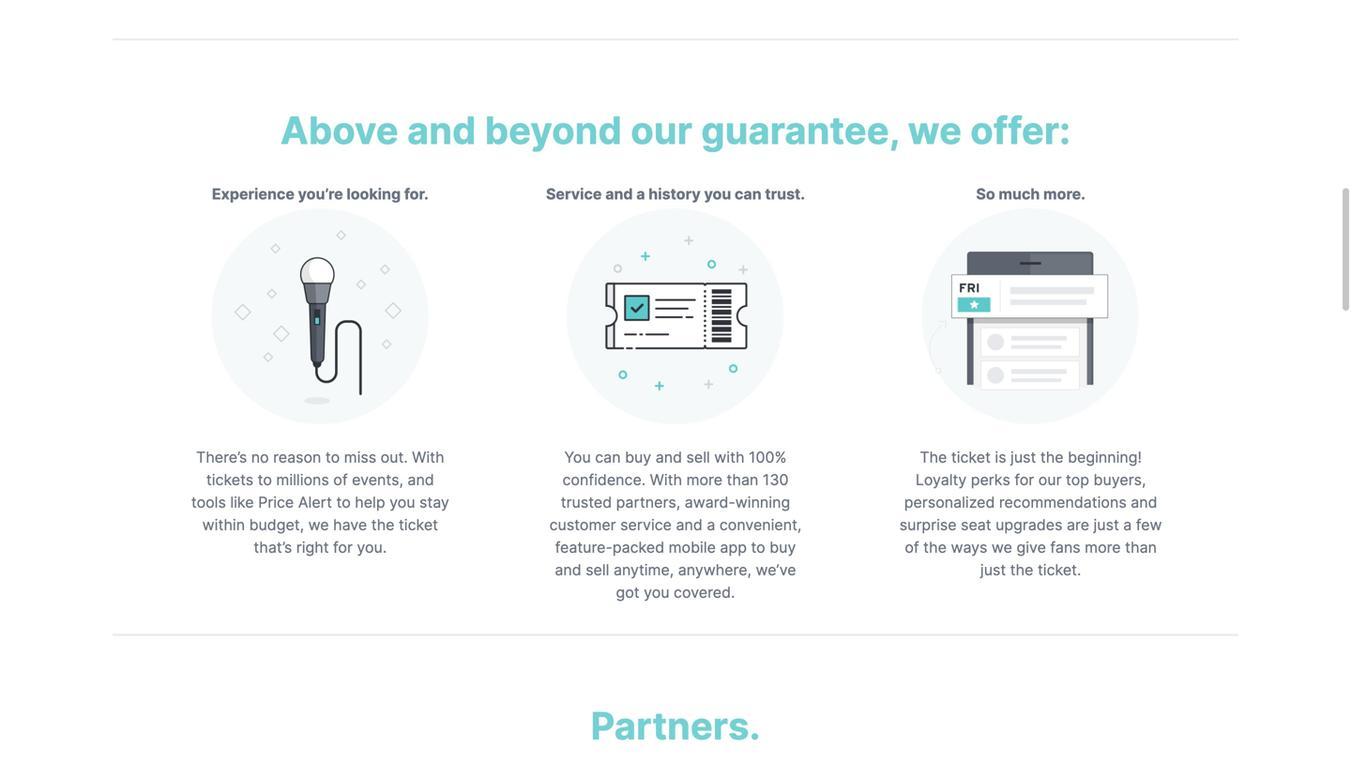 Task type: describe. For each thing, give the bounding box(es) containing it.
1 vertical spatial buy
[[770, 538, 796, 557]]

our inside the ticket is just the beginning! loyalty perks for our top buyers, personalized recommendations and surprise seat upgrades are just a few of the ways we give fans more than just the ticket.
[[1039, 471, 1062, 489]]

recommendations
[[1000, 493, 1127, 512]]

so much more.
[[977, 185, 1086, 203]]

for.
[[404, 185, 429, 203]]

the inside there's no reason to miss out. with tickets to millions of events, and tools like price alert to help you stay within budget, we have the ticket that's right for you.
[[371, 516, 395, 534]]

with inside you can buy and sell with 100% confidence. with more than 130 trusted partners, award-winning customer service and a convenient, feature-packed mobile app to buy and sell anytime, anywhere, we've got you covered.
[[650, 471, 683, 489]]

within
[[202, 516, 245, 534]]

tickets
[[206, 471, 254, 489]]

feature-
[[555, 538, 613, 557]]

few
[[1137, 516, 1163, 534]]

convenient,
[[720, 516, 802, 534]]

we've
[[756, 561, 797, 579]]

to left miss
[[326, 448, 340, 467]]

ticket inside the ticket is just the beginning! loyalty perks for our top buyers, personalized recommendations and surprise seat upgrades are just a few of the ways we give fans more than just the ticket.
[[952, 448, 991, 467]]

for inside there's no reason to miss out. with tickets to millions of events, and tools like price alert to help you stay within budget, we have the ticket that's right for you.
[[333, 538, 353, 557]]

there's no reason to miss out. with tickets to millions of events, and tools like price alert to help you stay within budget, we have the ticket that's right for you.
[[191, 448, 450, 557]]

ticket inside there's no reason to miss out. with tickets to millions of events, and tools like price alert to help you stay within budget, we have the ticket that's right for you.
[[399, 516, 438, 534]]

and up mobile on the bottom
[[676, 516, 703, 534]]

130
[[763, 471, 789, 489]]

looking
[[347, 185, 401, 203]]

more.
[[1044, 185, 1086, 203]]

miss
[[344, 448, 377, 467]]

3 promise image from the left
[[922, 206, 1141, 425]]

service
[[621, 516, 672, 534]]

and inside there's no reason to miss out. with tickets to millions of events, and tools like price alert to help you stay within budget, we have the ticket that's right for you.
[[408, 471, 434, 489]]

give
[[1017, 538, 1047, 557]]

0 vertical spatial can
[[735, 185, 762, 203]]

out.
[[381, 448, 408, 467]]

of inside the ticket is just the beginning! loyalty perks for our top buyers, personalized recommendations and surprise seat upgrades are just a few of the ways we give fans more than just the ticket.
[[905, 538, 920, 557]]

to up have
[[337, 493, 351, 512]]

above
[[281, 107, 399, 153]]

there's
[[196, 448, 247, 467]]

surprise
[[900, 516, 957, 534]]

history
[[649, 185, 701, 203]]

we inside there's no reason to miss out. with tickets to millions of events, and tools like price alert to help you stay within budget, we have the ticket that's right for you.
[[308, 516, 329, 534]]

service
[[546, 185, 602, 203]]

are
[[1067, 516, 1090, 534]]

than inside you can buy and sell with 100% confidence. with more than 130 trusted partners, award-winning customer service and a convenient, feature-packed mobile app to buy and sell anytime, anywhere, we've got you covered.
[[727, 471, 759, 489]]

0 vertical spatial sell
[[687, 448, 710, 467]]

winning
[[736, 493, 791, 512]]

promise image for for.
[[211, 206, 430, 425]]

packed
[[613, 538, 665, 557]]

award-
[[685, 493, 736, 512]]

partners,
[[616, 493, 681, 512]]

2 vertical spatial just
[[981, 561, 1007, 579]]

ticket.
[[1038, 561, 1082, 579]]

mobile
[[669, 538, 716, 557]]

beyond
[[485, 107, 622, 153]]

of inside there's no reason to miss out. with tickets to millions of events, and tools like price alert to help you stay within budget, we have the ticket that's right for you.
[[334, 471, 348, 489]]

we inside the ticket is just the beginning! loyalty perks for our top buyers, personalized recommendations and surprise seat upgrades are just a few of the ways we give fans more than just the ticket.
[[992, 538, 1013, 557]]

have
[[333, 516, 367, 534]]

perks
[[971, 471, 1011, 489]]

above and beyond our guarantee, we offer:
[[281, 107, 1071, 153]]

upgrades
[[996, 516, 1063, 534]]

trusted
[[561, 493, 612, 512]]

partners.
[[591, 703, 761, 749]]

anytime,
[[614, 561, 674, 579]]

events,
[[352, 471, 404, 489]]

guarantee,
[[702, 107, 900, 153]]

loyalty
[[916, 471, 967, 489]]

the down give
[[1011, 561, 1034, 579]]

reason
[[273, 448, 321, 467]]

you.
[[357, 538, 387, 557]]



Task type: vqa. For each thing, say whether or not it's contained in the screenshot.
no
yes



Task type: locate. For each thing, give the bounding box(es) containing it.
buyers,
[[1094, 471, 1147, 489]]

buy up "confidence."
[[625, 448, 652, 467]]

can left the trust.
[[735, 185, 762, 203]]

you down anytime,
[[644, 583, 670, 602]]

1 horizontal spatial you
[[644, 583, 670, 602]]

0 vertical spatial than
[[727, 471, 759, 489]]

1 horizontal spatial we
[[908, 107, 962, 153]]

ticket left is
[[952, 448, 991, 467]]

tools
[[191, 493, 226, 512]]

the
[[920, 448, 948, 467]]

0 vertical spatial buy
[[625, 448, 652, 467]]

can
[[735, 185, 762, 203], [595, 448, 621, 467]]

we
[[908, 107, 962, 153], [308, 516, 329, 534], [992, 538, 1013, 557]]

the up the you.
[[371, 516, 395, 534]]

0 horizontal spatial more
[[687, 471, 723, 489]]

our up history
[[631, 107, 693, 153]]

0 horizontal spatial for
[[333, 538, 353, 557]]

1 vertical spatial of
[[905, 538, 920, 557]]

100%
[[749, 448, 787, 467]]

than inside the ticket is just the beginning! loyalty perks for our top buyers, personalized recommendations and surprise seat upgrades are just a few of the ways we give fans more than just the ticket.
[[1126, 538, 1158, 557]]

just right are
[[1094, 516, 1120, 534]]

0 vertical spatial of
[[334, 471, 348, 489]]

0 horizontal spatial can
[[595, 448, 621, 467]]

1 horizontal spatial of
[[905, 538, 920, 557]]

2 promise image from the left
[[566, 206, 786, 425]]

and up for.
[[407, 107, 476, 153]]

2 horizontal spatial we
[[992, 538, 1013, 557]]

2 vertical spatial you
[[644, 583, 670, 602]]

our up recommendations
[[1039, 471, 1062, 489]]

2 horizontal spatial just
[[1094, 516, 1120, 534]]

1 horizontal spatial our
[[1039, 471, 1062, 489]]

right
[[296, 538, 329, 557]]

personalized
[[905, 493, 995, 512]]

with
[[412, 448, 445, 467], [650, 471, 683, 489]]

millions
[[276, 471, 329, 489]]

more inside the ticket is just the beginning! loyalty perks for our top buyers, personalized recommendations and surprise seat upgrades are just a few of the ways we give fans more than just the ticket.
[[1085, 538, 1122, 557]]

for
[[1015, 471, 1035, 489], [333, 538, 353, 557]]

a left 'few'
[[1124, 516, 1132, 534]]

to inside you can buy and sell with 100% confidence. with more than 130 trusted partners, award-winning customer service and a convenient, feature-packed mobile app to buy and sell anytime, anywhere, we've got you covered.
[[751, 538, 766, 557]]

more down are
[[1085, 538, 1122, 557]]

0 vertical spatial for
[[1015, 471, 1035, 489]]

and down feature-
[[555, 561, 582, 579]]

0 horizontal spatial our
[[631, 107, 693, 153]]

2 horizontal spatial you
[[705, 185, 732, 203]]

so
[[977, 185, 996, 203]]

0 horizontal spatial we
[[308, 516, 329, 534]]

1 vertical spatial just
[[1094, 516, 1120, 534]]

anywhere,
[[679, 561, 752, 579]]

with right out.
[[412, 448, 445, 467]]

you inside there's no reason to miss out. with tickets to millions of events, and tools like price alert to help you stay within budget, we have the ticket that's right for you.
[[390, 493, 415, 512]]

1 vertical spatial our
[[1039, 471, 1062, 489]]

promise image for history
[[566, 206, 786, 425]]

got
[[616, 583, 640, 602]]

and up partners, on the bottom of the page
[[656, 448, 683, 467]]

ticket
[[952, 448, 991, 467], [399, 516, 438, 534]]

2 vertical spatial we
[[992, 538, 1013, 557]]

help
[[355, 493, 385, 512]]

0 horizontal spatial buy
[[625, 448, 652, 467]]

0 horizontal spatial just
[[981, 561, 1007, 579]]

alert
[[298, 493, 332, 512]]

1 horizontal spatial sell
[[687, 448, 710, 467]]

1 horizontal spatial buy
[[770, 538, 796, 557]]

0 horizontal spatial of
[[334, 471, 348, 489]]

1 horizontal spatial than
[[1126, 538, 1158, 557]]

trust.
[[765, 185, 806, 203]]

0 horizontal spatial a
[[637, 185, 646, 203]]

of down "surprise" at the right bottom of the page
[[905, 538, 920, 557]]

just right is
[[1011, 448, 1037, 467]]

sell down feature-
[[586, 561, 610, 579]]

experience you're looking for.
[[212, 185, 429, 203]]

1 vertical spatial than
[[1126, 538, 1158, 557]]

than down with
[[727, 471, 759, 489]]

top
[[1067, 471, 1090, 489]]

sell left with
[[687, 448, 710, 467]]

1 vertical spatial ticket
[[399, 516, 438, 534]]

a
[[637, 185, 646, 203], [707, 516, 716, 534], [1124, 516, 1132, 534]]

1 horizontal spatial for
[[1015, 471, 1035, 489]]

you left stay
[[390, 493, 415, 512]]

you
[[565, 448, 591, 467]]

just down ways
[[981, 561, 1007, 579]]

ticket down stay
[[399, 516, 438, 534]]

1 vertical spatial with
[[650, 471, 683, 489]]

with inside there's no reason to miss out. with tickets to millions of events, and tools like price alert to help you stay within budget, we have the ticket that's right for you.
[[412, 448, 445, 467]]

beginning!
[[1068, 448, 1143, 467]]

you're
[[298, 185, 343, 203]]

a left history
[[637, 185, 646, 203]]

1 vertical spatial for
[[333, 538, 353, 557]]

2 horizontal spatial promise image
[[922, 206, 1141, 425]]

app
[[720, 538, 747, 557]]

covered.
[[674, 583, 736, 602]]

much
[[999, 185, 1041, 203]]

promise image
[[211, 206, 430, 425], [566, 206, 786, 425], [922, 206, 1141, 425]]

to
[[326, 448, 340, 467], [258, 471, 272, 489], [337, 493, 351, 512], [751, 538, 766, 557]]

is
[[995, 448, 1007, 467]]

and right service on the left top of the page
[[606, 185, 633, 203]]

like
[[230, 493, 254, 512]]

can up "confidence."
[[595, 448, 621, 467]]

than down 'few'
[[1126, 538, 1158, 557]]

a down award-
[[707, 516, 716, 534]]

1 vertical spatial we
[[308, 516, 329, 534]]

of
[[334, 471, 348, 489], [905, 538, 920, 557]]

0 vertical spatial just
[[1011, 448, 1037, 467]]

0 vertical spatial ticket
[[952, 448, 991, 467]]

budget,
[[249, 516, 304, 534]]

no
[[251, 448, 269, 467]]

1 horizontal spatial a
[[707, 516, 716, 534]]

than
[[727, 471, 759, 489], [1126, 538, 1158, 557]]

with up partners, on the bottom of the page
[[650, 471, 683, 489]]

offer:
[[971, 107, 1071, 153]]

for right perks
[[1015, 471, 1035, 489]]

seat
[[961, 516, 992, 534]]

you inside you can buy and sell with 100% confidence. with more than 130 trusted partners, award-winning customer service and a convenient, feature-packed mobile app to buy and sell anytime, anywhere, we've got you covered.
[[644, 583, 670, 602]]

0 horizontal spatial you
[[390, 493, 415, 512]]

1 horizontal spatial more
[[1085, 538, 1122, 557]]

you
[[705, 185, 732, 203], [390, 493, 415, 512], [644, 583, 670, 602]]

the
[[1041, 448, 1064, 467], [371, 516, 395, 534], [924, 538, 947, 557], [1011, 561, 1034, 579]]

service and a history you can trust.
[[546, 185, 806, 203]]

the down "surprise" at the right bottom of the page
[[924, 538, 947, 557]]

to down no
[[258, 471, 272, 489]]

and up stay
[[408, 471, 434, 489]]

1 vertical spatial more
[[1085, 538, 1122, 557]]

of down miss
[[334, 471, 348, 489]]

experience
[[212, 185, 295, 203]]

more up award-
[[687, 471, 723, 489]]

1 promise image from the left
[[211, 206, 430, 425]]

a inside you can buy and sell with 100% confidence. with more than 130 trusted partners, award-winning customer service and a convenient, feature-packed mobile app to buy and sell anytime, anywhere, we've got you covered.
[[707, 516, 716, 534]]

1 vertical spatial can
[[595, 448, 621, 467]]

price
[[258, 493, 294, 512]]

confidence.
[[563, 471, 646, 489]]

we down alert
[[308, 516, 329, 534]]

and up 'few'
[[1131, 493, 1158, 512]]

0 horizontal spatial promise image
[[211, 206, 430, 425]]

0 vertical spatial we
[[908, 107, 962, 153]]

stay
[[420, 493, 450, 512]]

ways
[[951, 538, 988, 557]]

we left give
[[992, 538, 1013, 557]]

just
[[1011, 448, 1037, 467], [1094, 516, 1120, 534], [981, 561, 1007, 579]]

that's
[[254, 538, 292, 557]]

0 vertical spatial with
[[412, 448, 445, 467]]

to down convenient,
[[751, 538, 766, 557]]

0 vertical spatial more
[[687, 471, 723, 489]]

buy
[[625, 448, 652, 467], [770, 538, 796, 557]]

can inside you can buy and sell with 100% confidence. with more than 130 trusted partners, award-winning customer service and a convenient, feature-packed mobile app to buy and sell anytime, anywhere, we've got you covered.
[[595, 448, 621, 467]]

you right history
[[705, 185, 732, 203]]

and
[[407, 107, 476, 153], [606, 185, 633, 203], [656, 448, 683, 467], [408, 471, 434, 489], [1131, 493, 1158, 512], [676, 516, 703, 534], [555, 561, 582, 579]]

the ticket is just the beginning! loyalty perks for our top buyers, personalized recommendations and surprise seat upgrades are just a few of the ways we give fans more than just the ticket.
[[900, 448, 1163, 579]]

2 horizontal spatial a
[[1124, 516, 1132, 534]]

0 vertical spatial our
[[631, 107, 693, 153]]

a inside the ticket is just the beginning! loyalty perks for our top buyers, personalized recommendations and surprise seat upgrades are just a few of the ways we give fans more than just the ticket.
[[1124, 516, 1132, 534]]

we left offer:
[[908, 107, 962, 153]]

1 vertical spatial you
[[390, 493, 415, 512]]

customer
[[550, 516, 616, 534]]

1 vertical spatial sell
[[586, 561, 610, 579]]

0 horizontal spatial than
[[727, 471, 759, 489]]

0 horizontal spatial sell
[[586, 561, 610, 579]]

1 horizontal spatial promise image
[[566, 206, 786, 425]]

sell
[[687, 448, 710, 467], [586, 561, 610, 579]]

1 horizontal spatial can
[[735, 185, 762, 203]]

0 vertical spatial you
[[705, 185, 732, 203]]

1 horizontal spatial just
[[1011, 448, 1037, 467]]

buy up we've
[[770, 538, 796, 557]]

1 horizontal spatial ticket
[[952, 448, 991, 467]]

with
[[715, 448, 745, 467]]

for down have
[[333, 538, 353, 557]]

you can buy and sell with 100% confidence. with more than 130 trusted partners, award-winning customer service and a convenient, feature-packed mobile app to buy and sell anytime, anywhere, we've got you covered.
[[550, 448, 802, 602]]

the up recommendations
[[1041, 448, 1064, 467]]

fans
[[1051, 538, 1081, 557]]

for inside the ticket is just the beginning! loyalty perks for our top buyers, personalized recommendations and surprise seat upgrades are just a few of the ways we give fans more than just the ticket.
[[1015, 471, 1035, 489]]

our
[[631, 107, 693, 153], [1039, 471, 1062, 489]]

more inside you can buy and sell with 100% confidence. with more than 130 trusted partners, award-winning customer service and a convenient, feature-packed mobile app to buy and sell anytime, anywhere, we've got you covered.
[[687, 471, 723, 489]]

0 horizontal spatial with
[[412, 448, 445, 467]]

0 horizontal spatial ticket
[[399, 516, 438, 534]]

more
[[687, 471, 723, 489], [1085, 538, 1122, 557]]

1 horizontal spatial with
[[650, 471, 683, 489]]

and inside the ticket is just the beginning! loyalty perks for our top buyers, personalized recommendations and surprise seat upgrades are just a few of the ways we give fans more than just the ticket.
[[1131, 493, 1158, 512]]



